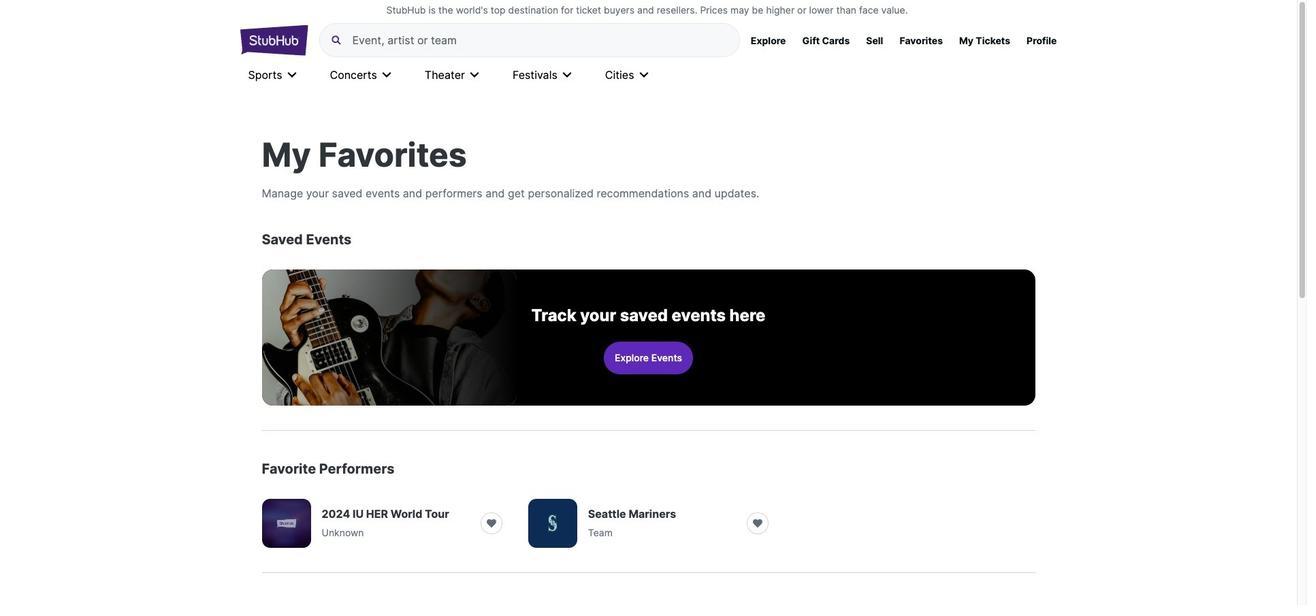 Task type: vqa. For each thing, say whether or not it's contained in the screenshot.
Skip the clichés, find love at an unforgettable event.
no



Task type: describe. For each thing, give the bounding box(es) containing it.
man playing the guitar image
[[262, 270, 517, 406]]

2024 iu her world tour image
[[262, 499, 311, 548]]

Event, artist or team search field
[[353, 32, 729, 48]]



Task type: locate. For each thing, give the bounding box(es) containing it.
stubhub image
[[240, 23, 308, 57]]

seattle mariners image
[[528, 499, 578, 548]]



